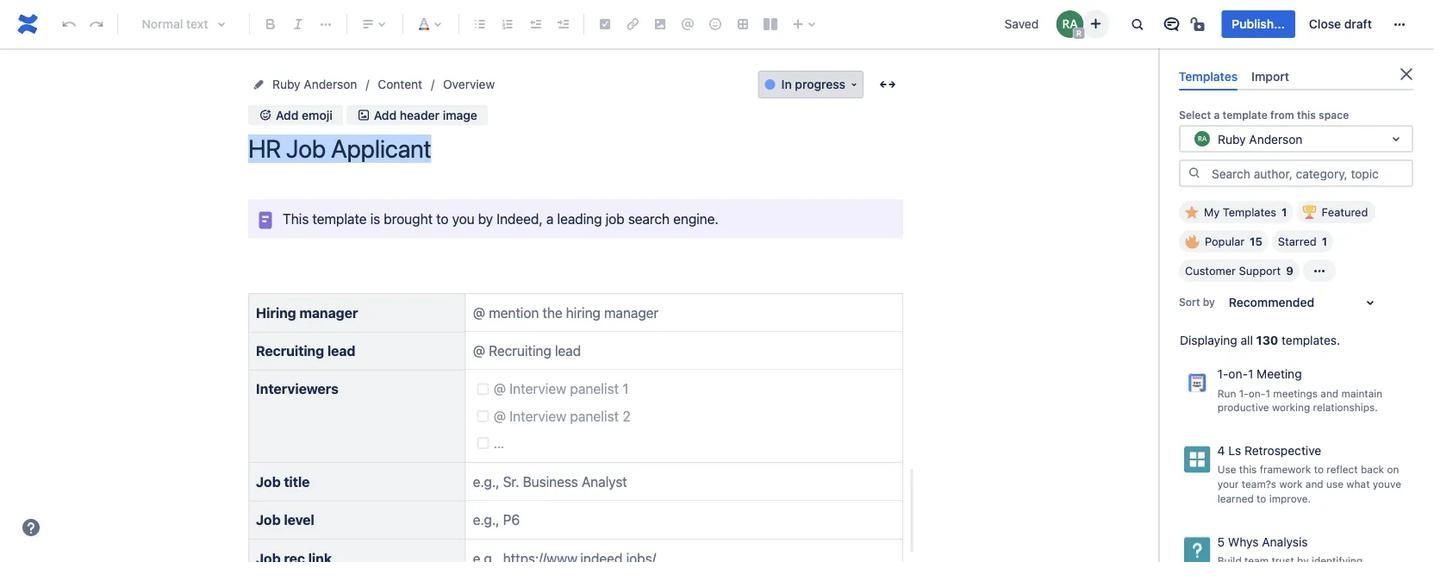 Task type: describe. For each thing, give the bounding box(es) containing it.
on
[[1387, 464, 1399, 476]]

maintain
[[1342, 387, 1383, 399]]

recruiting lead
[[256, 342, 356, 359]]

your
[[1218, 478, 1239, 490]]

select
[[1179, 109, 1211, 121]]

youve
[[1373, 478, 1402, 490]]

my
[[1204, 206, 1220, 219]]

starred
[[1278, 235, 1317, 248]]

interviewers
[[256, 381, 339, 397]]

this
[[283, 210, 309, 227]]

starred 1
[[1278, 235, 1328, 248]]

title
[[284, 473, 310, 490]]

lead
[[327, 342, 356, 359]]

ls
[[1229, 444, 1242, 458]]

featured button
[[1297, 201, 1376, 223]]

search icon image
[[1188, 166, 1202, 180]]

1 down meeting
[[1266, 387, 1271, 399]]

130
[[1257, 333, 1279, 348]]

add for add header image
[[374, 108, 397, 122]]

4
[[1218, 444, 1225, 458]]

15
[[1250, 235, 1263, 248]]

retrospective
[[1245, 444, 1322, 458]]

what
[[1347, 478, 1370, 490]]

overview
[[443, 77, 495, 91]]

space
[[1319, 109, 1349, 121]]

make page full-width image
[[878, 74, 898, 95]]

to inside text box
[[436, 210, 449, 227]]

use
[[1327, 478, 1344, 490]]

link image
[[622, 14, 643, 34]]

job for job title
[[256, 473, 281, 490]]

1 vertical spatial on-
[[1249, 387, 1266, 399]]

1 left meeting
[[1248, 367, 1254, 381]]

bullet list ⌘⇧8 image
[[470, 14, 491, 34]]

by inside main content area, start typing to enter text. text box
[[478, 210, 493, 227]]

numbered list ⌘⇧7 image
[[497, 14, 518, 34]]

sort by
[[1179, 296, 1215, 308]]

job for job level
[[256, 512, 281, 528]]

use
[[1218, 464, 1237, 476]]

layouts image
[[760, 14, 781, 34]]

is
[[370, 210, 380, 227]]

level
[[284, 512, 314, 528]]

content link
[[378, 74, 422, 95]]

4 ls retrospective use this framework to reflect back on your team?s work and use what youve learned to improve.
[[1218, 444, 1402, 504]]

search
[[628, 210, 670, 227]]

add emoji image
[[259, 108, 272, 122]]

job
[[606, 210, 625, 227]]

outdent ⇧tab image
[[525, 14, 546, 34]]

0 horizontal spatial ruby
[[272, 77, 301, 91]]

draft
[[1345, 17, 1372, 31]]

redo ⌘⇧z image
[[86, 14, 107, 34]]

improve.
[[1270, 492, 1311, 504]]

from
[[1271, 109, 1295, 121]]

undo ⌘z image
[[59, 14, 79, 34]]

analysis
[[1262, 535, 1308, 549]]

productive
[[1218, 401, 1270, 413]]

content
[[378, 77, 422, 91]]

this for retrospective
[[1239, 464, 1257, 476]]

hiring manager
[[256, 304, 358, 321]]

image icon image
[[357, 108, 370, 122]]

emoji
[[302, 108, 333, 122]]

ruby anderson link
[[272, 74, 357, 95]]

indeed,
[[497, 210, 543, 227]]

relationships.
[[1313, 401, 1378, 413]]

you
[[452, 210, 475, 227]]

move this page image
[[252, 78, 266, 91]]

emoji image
[[705, 14, 726, 34]]

framework
[[1260, 464, 1311, 476]]

hiring
[[256, 304, 296, 321]]

0 vertical spatial on-
[[1229, 367, 1248, 381]]

sort
[[1179, 296, 1200, 308]]

header
[[400, 108, 440, 122]]

meetings
[[1273, 387, 1318, 399]]

indent tab image
[[553, 14, 573, 34]]

support
[[1239, 264, 1281, 277]]

no restrictions image
[[1189, 14, 1210, 34]]

add header image
[[374, 108, 478, 122]]

publish... button
[[1222, 10, 1296, 38]]

work
[[1280, 478, 1303, 490]]

recruiting
[[256, 342, 324, 359]]

panel note image
[[255, 210, 276, 230]]

manager
[[299, 304, 358, 321]]

close templates and import image
[[1397, 64, 1417, 84]]

Give this page a title text field
[[248, 134, 903, 163]]

saved
[[1005, 17, 1039, 31]]

whys
[[1228, 535, 1259, 549]]

more categories image
[[1309, 261, 1330, 281]]

1 vertical spatial by
[[1203, 296, 1215, 308]]

leading
[[557, 210, 602, 227]]

find and replace image
[[1127, 14, 1148, 34]]



Task type: locate. For each thing, give the bounding box(es) containing it.
back
[[1361, 464, 1385, 476]]

1 horizontal spatial ruby anderson
[[1218, 132, 1303, 146]]

anderson
[[304, 77, 357, 91], [1249, 132, 1303, 146]]

add image, video, or file image
[[650, 14, 671, 34]]

featured
[[1322, 206, 1368, 219]]

and left use
[[1306, 478, 1324, 490]]

1 vertical spatial templates
[[1223, 206, 1277, 219]]

0 vertical spatial by
[[478, 210, 493, 227]]

2 job from the top
[[256, 512, 281, 528]]

my templates
[[1204, 206, 1277, 219]]

1 right starred
[[1322, 235, 1328, 248]]

add right "image icon"
[[374, 108, 397, 122]]

2 vertical spatial to
[[1257, 492, 1267, 504]]

confluence image
[[14, 10, 41, 38]]

templates up 15
[[1223, 206, 1277, 219]]

by right the sort
[[1203, 296, 1215, 308]]

0 horizontal spatial add
[[276, 108, 299, 122]]

ruby anderson up emoji
[[272, 77, 357, 91]]

on- up productive
[[1249, 387, 1266, 399]]

this template is brought to you by indeed, a leading job search engine.
[[283, 210, 719, 227]]

1- up productive
[[1239, 387, 1249, 399]]

1-on-1 meeting run 1-on-1 meetings and maintain productive working relationships.
[[1218, 367, 1383, 413]]

meeting
[[1257, 367, 1302, 381]]

1 horizontal spatial this
[[1297, 109, 1316, 121]]

ruby right move this page icon
[[272, 77, 301, 91]]

select a template from this space
[[1179, 109, 1349, 121]]

invite to edit image
[[1086, 13, 1106, 34]]

1 vertical spatial a
[[546, 210, 554, 227]]

add header image button
[[346, 105, 488, 125]]

a
[[1214, 109, 1220, 121], [546, 210, 554, 227]]

0 vertical spatial anderson
[[304, 77, 357, 91]]

1
[[1282, 206, 1287, 219], [1322, 235, 1328, 248], [1248, 367, 1254, 381], [1266, 387, 1271, 399]]

0 vertical spatial job
[[256, 473, 281, 490]]

open image
[[1386, 129, 1407, 149]]

1 vertical spatial this
[[1239, 464, 1257, 476]]

on- up run
[[1229, 367, 1248, 381]]

all
[[1241, 333, 1253, 348]]

tab list
[[1172, 62, 1421, 91]]

by
[[478, 210, 493, 227], [1203, 296, 1215, 308]]

reflect
[[1327, 464, 1358, 476]]

0 vertical spatial ruby
[[272, 77, 301, 91]]

5 whys analysis
[[1218, 535, 1308, 549]]

customer
[[1185, 264, 1236, 277]]

2 horizontal spatial to
[[1314, 464, 1324, 476]]

0 vertical spatial and
[[1321, 387, 1339, 399]]

customer support 9
[[1185, 264, 1294, 277]]

0 vertical spatial to
[[436, 210, 449, 227]]

0 horizontal spatial a
[[546, 210, 554, 227]]

this
[[1297, 109, 1316, 121], [1239, 464, 1257, 476]]

help image
[[21, 517, 41, 538]]

5 whys analysis button
[[1176, 528, 1417, 562]]

0 vertical spatial templates
[[1179, 69, 1238, 83]]

overview link
[[443, 74, 495, 95]]

brought
[[384, 210, 433, 227]]

0 vertical spatial template
[[1223, 109, 1268, 121]]

1 horizontal spatial template
[[1223, 109, 1268, 121]]

0 horizontal spatial ruby anderson
[[272, 77, 357, 91]]

add emoji
[[276, 108, 333, 122]]

on-
[[1229, 367, 1248, 381], [1249, 387, 1266, 399]]

ruby anderson down select a template from this space
[[1218, 132, 1303, 146]]

job level
[[256, 512, 314, 528]]

import
[[1252, 69, 1290, 83]]

1 horizontal spatial anderson
[[1249, 132, 1303, 146]]

a inside text box
[[546, 210, 554, 227]]

tab list containing templates
[[1172, 62, 1421, 91]]

job
[[256, 473, 281, 490], [256, 512, 281, 528]]

and inside 4 ls retrospective use this framework to reflect back on your team?s work and use what youve learned to improve.
[[1306, 478, 1324, 490]]

anderson up emoji
[[304, 77, 357, 91]]

1 horizontal spatial ruby
[[1218, 132, 1246, 146]]

0 horizontal spatial this
[[1239, 464, 1257, 476]]

1 vertical spatial 1-
[[1239, 387, 1249, 399]]

ruby down select a template from this space
[[1218, 132, 1246, 146]]

recommended
[[1229, 295, 1315, 310]]

1 vertical spatial anderson
[[1249, 132, 1303, 146]]

more image
[[1390, 14, 1410, 34]]

1 vertical spatial and
[[1306, 478, 1324, 490]]

action item image
[[595, 14, 615, 34]]

1 horizontal spatial 1-
[[1239, 387, 1249, 399]]

add
[[276, 108, 299, 122], [374, 108, 397, 122]]

Main content area, start typing to enter text. text field
[[238, 199, 915, 562]]

displaying all 130 templates.
[[1180, 333, 1340, 348]]

engine.
[[673, 210, 719, 227]]

bold ⌘b image
[[260, 14, 281, 34]]

add emoji button
[[248, 105, 343, 125]]

ruby anderson image
[[1056, 10, 1084, 38]]

ruby
[[272, 77, 301, 91], [1218, 132, 1246, 146]]

templates.
[[1282, 333, 1340, 348]]

None text field
[[1192, 130, 1195, 148]]

this up the team?s
[[1239, 464, 1257, 476]]

0 horizontal spatial to
[[436, 210, 449, 227]]

table image
[[733, 14, 753, 34]]

template left is
[[312, 210, 367, 227]]

learned
[[1218, 492, 1254, 504]]

add inside button
[[374, 108, 397, 122]]

image
[[443, 108, 478, 122]]

to left reflect
[[1314, 464, 1324, 476]]

confluence image
[[14, 10, 41, 38]]

close draft button
[[1299, 10, 1383, 38]]

add right add emoji icon
[[276, 108, 299, 122]]

ruby anderson
[[272, 77, 357, 91], [1218, 132, 1303, 146]]

1 vertical spatial ruby
[[1218, 132, 1246, 146]]

0 horizontal spatial 1-
[[1218, 367, 1229, 381]]

template
[[1223, 109, 1268, 121], [312, 210, 367, 227]]

more formatting image
[[316, 14, 336, 34]]

job left level
[[256, 512, 281, 528]]

1 vertical spatial job
[[256, 512, 281, 528]]

0 vertical spatial 1-
[[1218, 367, 1229, 381]]

close draft
[[1309, 17, 1372, 31]]

and inside "1-on-1 meeting run 1-on-1 meetings and maintain productive working relationships."
[[1321, 387, 1339, 399]]

1 vertical spatial template
[[312, 210, 367, 227]]

popular
[[1205, 235, 1245, 248]]

comment icon image
[[1162, 14, 1182, 34]]

0 horizontal spatial anderson
[[304, 77, 357, 91]]

1 horizontal spatial to
[[1257, 492, 1267, 504]]

0 horizontal spatial template
[[312, 210, 367, 227]]

template left from at the top right of page
[[1223, 109, 1268, 121]]

publish...
[[1232, 17, 1285, 31]]

displaying
[[1180, 333, 1238, 348]]

job left title
[[256, 473, 281, 490]]

1- up run
[[1218, 367, 1229, 381]]

a right select
[[1214, 109, 1220, 121]]

this inside 4 ls retrospective use this framework to reflect back on your team?s work and use what youve learned to improve.
[[1239, 464, 1257, 476]]

team?s
[[1242, 478, 1277, 490]]

a left leading
[[546, 210, 554, 227]]

0 vertical spatial a
[[1214, 109, 1220, 121]]

by right you
[[478, 210, 493, 227]]

close
[[1309, 17, 1341, 31]]

template inside main content area, start typing to enter text. text box
[[312, 210, 367, 227]]

to down the team?s
[[1257, 492, 1267, 504]]

anderson down from at the top right of page
[[1249, 132, 1303, 146]]

this right from at the top right of page
[[1297, 109, 1316, 121]]

1-
[[1218, 367, 1229, 381], [1239, 387, 1249, 399]]

working
[[1272, 401, 1310, 413]]

job title
[[256, 473, 310, 490]]

Search author, category, topic field
[[1207, 161, 1412, 186]]

add for add emoji
[[276, 108, 299, 122]]

1 add from the left
[[276, 108, 299, 122]]

5
[[1218, 535, 1225, 549]]

1 vertical spatial to
[[1314, 464, 1324, 476]]

0 vertical spatial this
[[1297, 109, 1316, 121]]

templates up select
[[1179, 69, 1238, 83]]

0 vertical spatial ruby anderson
[[272, 77, 357, 91]]

to
[[436, 210, 449, 227], [1314, 464, 1324, 476], [1257, 492, 1267, 504]]

1 horizontal spatial by
[[1203, 296, 1215, 308]]

to left you
[[436, 210, 449, 227]]

1 job from the top
[[256, 473, 281, 490]]

1 up starred
[[1282, 206, 1287, 219]]

and up relationships.
[[1321, 387, 1339, 399]]

recommended button
[[1219, 289, 1391, 317]]

1 horizontal spatial add
[[374, 108, 397, 122]]

italic ⌘i image
[[288, 14, 309, 34]]

1 vertical spatial ruby anderson
[[1218, 132, 1303, 146]]

0 horizontal spatial by
[[478, 210, 493, 227]]

1 horizontal spatial a
[[1214, 109, 1220, 121]]

this for template
[[1297, 109, 1316, 121]]

9
[[1286, 264, 1294, 277]]

run
[[1218, 387, 1236, 399]]

add inside popup button
[[276, 108, 299, 122]]

2 add from the left
[[374, 108, 397, 122]]

mention image
[[678, 14, 698, 34]]



Task type: vqa. For each thing, say whether or not it's contained in the screenshot.
Interview
no



